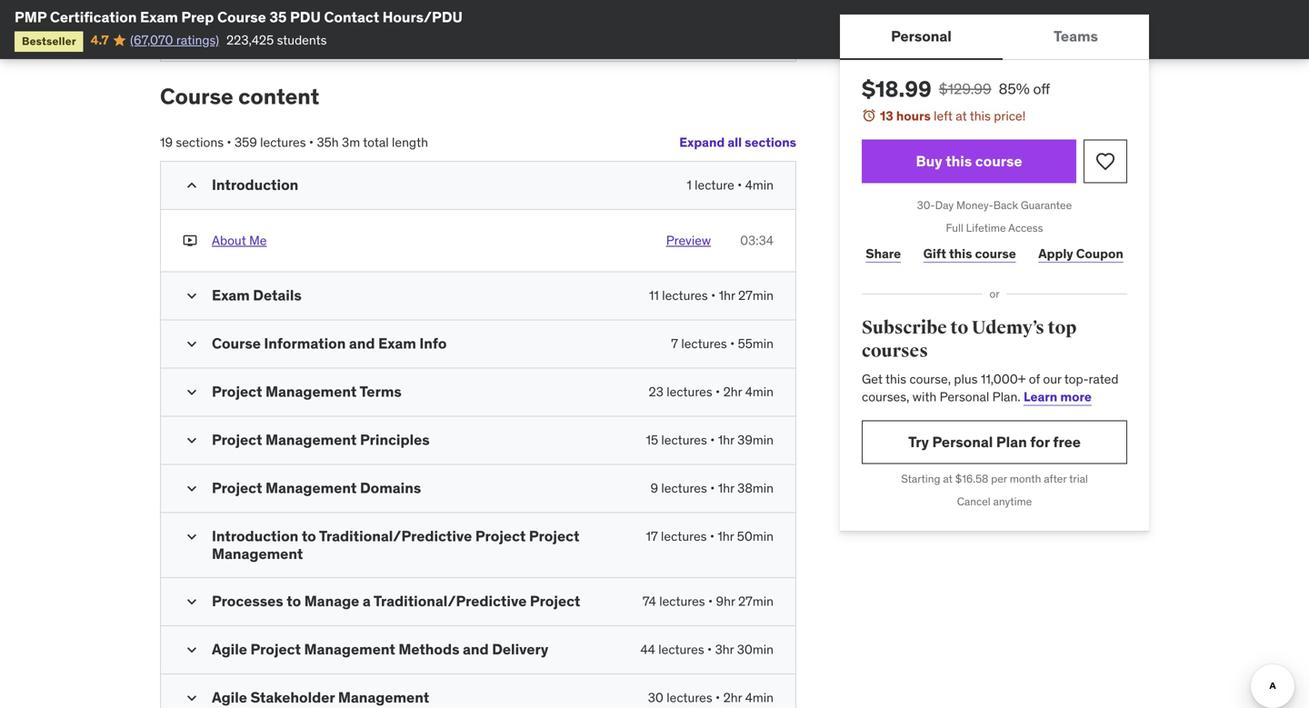 Task type: vqa. For each thing, say whether or not it's contained in the screenshot.


Task type: describe. For each thing, give the bounding box(es) containing it.
• for project management domains
[[711, 480, 715, 497]]

of
[[1029, 371, 1040, 387]]

agile project management methods and delivery
[[212, 640, 549, 659]]

74 lectures • 9hr 27min
[[643, 593, 774, 610]]

course for information
[[212, 334, 261, 353]]

2 sections from the left
[[176, 134, 224, 151]]

subscribe to udemy's top courses
[[862, 317, 1077, 363]]

9hr
[[716, 593, 735, 610]]

1 horizontal spatial and
[[463, 640, 489, 659]]

1hr for domains
[[718, 480, 735, 497]]

expand all sections
[[680, 134, 797, 151]]

xsmall image
[[183, 232, 197, 250]]

starting
[[902, 472, 941, 486]]

course information and exam info
[[212, 334, 447, 353]]

total
[[363, 134, 389, 151]]

get
[[862, 371, 883, 387]]

guarantee
[[1021, 198, 1073, 212]]

gift this course link
[[920, 236, 1021, 272]]

19
[[160, 134, 173, 151]]

wishlist image
[[1095, 151, 1117, 172]]

1 vertical spatial exam
[[212, 286, 250, 305]]

lectures for exam details
[[662, 287, 708, 304]]

15
[[646, 432, 659, 448]]

top-
[[1065, 371, 1089, 387]]

methods
[[399, 640, 460, 659]]

apply
[[1039, 245, 1074, 262]]

this for buy
[[946, 152, 972, 171]]

small image for processes to manage a traditional/predictive project
[[183, 593, 201, 611]]

11
[[649, 287, 659, 304]]

month
[[1010, 472, 1042, 486]]

for
[[1031, 433, 1050, 451]]

lectures for introduction to traditional/predictive  project project management
[[661, 528, 707, 545]]

223,425 students
[[226, 32, 327, 48]]

introduction to traditional/predictive  project project management
[[212, 527, 580, 563]]

small image for agile stakeholder management
[[183, 689, 201, 708]]

introduction for introduction
[[212, 176, 299, 194]]

about me
[[212, 232, 267, 249]]

udemy's
[[972, 317, 1045, 339]]

rated
[[1089, 371, 1119, 387]]

to for udemy's
[[951, 317, 969, 339]]

4min for management
[[746, 690, 774, 706]]

hours/pdu
[[383, 8, 463, 26]]

44
[[641, 642, 656, 658]]

0 vertical spatial exam
[[140, 8, 178, 26]]

after
[[1044, 472, 1067, 486]]

about me button
[[212, 232, 267, 250]]

top
[[1048, 317, 1077, 339]]

try personal plan for free link
[[862, 421, 1128, 464]]

• for project management principles
[[711, 432, 715, 448]]

• for exam details
[[711, 287, 716, 304]]

• left 35h 3m
[[309, 134, 314, 151]]

9 lectures • 1hr 38min
[[651, 480, 774, 497]]

lectures for course information and exam info
[[682, 336, 727, 352]]

tab list containing personal
[[840, 15, 1150, 60]]

30-
[[918, 198, 936, 212]]

$129.99
[[939, 80, 992, 98]]

to for manage
[[287, 592, 301, 611]]

or
[[990, 287, 1000, 301]]

1 vertical spatial traditional/predictive
[[374, 592, 527, 611]]

management down information
[[266, 383, 357, 401]]

• for processes to manage a traditional/predictive project
[[709, 593, 713, 610]]

more
[[1061, 389, 1092, 405]]

delivery
[[492, 640, 549, 659]]

plan
[[997, 433, 1027, 451]]

1 4min from the top
[[746, 177, 774, 193]]

traditional/predictive inside the introduction to traditional/predictive  project project management
[[319, 527, 472, 546]]

$18.99 $129.99 85% off
[[862, 75, 1051, 103]]

lecture
[[695, 177, 735, 193]]

17 lectures • 1hr 50min
[[646, 528, 774, 545]]

personal inside 'get this course, plus 11,000+ of our top-rated courses, with personal plan.'
[[940, 389, 990, 405]]

small image for exam details
[[183, 287, 201, 305]]

lectures for project management principles
[[662, 432, 707, 448]]

11 lectures • 1hr 27min
[[649, 287, 774, 304]]

• for project management terms
[[716, 384, 721, 400]]

1hr for traditional/predictive
[[718, 528, 734, 545]]

lifetime
[[966, 221, 1006, 235]]

small image for project management terms
[[183, 383, 201, 402]]

4.7
[[91, 32, 109, 48]]

3hr
[[715, 642, 734, 658]]

• for course information and exam info
[[730, 336, 735, 352]]

30 lectures • 2hr 4min
[[648, 690, 774, 706]]

2hr for project management terms
[[724, 384, 742, 400]]

apply coupon
[[1039, 245, 1124, 262]]

pmp
[[15, 8, 47, 26]]

• for introduction to traditional/predictive  project project management
[[710, 528, 715, 545]]

try personal plan for free
[[909, 433, 1081, 451]]

2hr for agile stakeholder management
[[724, 690, 742, 706]]

learn more link
[[1024, 389, 1092, 405]]

11,000+
[[981, 371, 1026, 387]]

preview
[[666, 232, 711, 249]]

lectures for processes to manage a traditional/predictive project
[[660, 593, 705, 610]]

principles
[[360, 431, 430, 449]]

small image for project management principles
[[183, 432, 201, 450]]

agile for agile stakeholder management
[[212, 688, 247, 707]]

13 hours left at this price!
[[880, 108, 1026, 124]]

this for gift
[[950, 245, 973, 262]]

• for introduction
[[738, 177, 742, 193]]

anytime
[[994, 495, 1033, 509]]

domains
[[360, 479, 421, 498]]

volkswagen image
[[328, 12, 368, 47]]

terms
[[360, 383, 402, 401]]

1 horizontal spatial at
[[956, 108, 967, 124]]

full
[[946, 221, 964, 235]]

project management terms
[[212, 383, 402, 401]]

information
[[264, 334, 346, 353]]

courses,
[[862, 389, 910, 405]]

85%
[[999, 80, 1030, 98]]

lectures for agile project management methods and delivery
[[659, 642, 705, 658]]

try
[[909, 433, 929, 451]]

me
[[249, 232, 267, 249]]

a
[[363, 592, 371, 611]]

management down agile project management methods and delivery at the left
[[338, 688, 429, 707]]

35h 3m
[[317, 134, 360, 151]]



Task type: locate. For each thing, give the bounding box(es) containing it.
0 horizontal spatial and
[[349, 334, 375, 353]]

to inside the introduction to traditional/predictive  project project management
[[302, 527, 316, 546]]

lectures for agile stakeholder management
[[667, 690, 713, 706]]

course down lifetime
[[975, 245, 1017, 262]]

0 horizontal spatial at
[[943, 472, 953, 486]]

5 small image from the top
[[183, 593, 201, 611]]

lectures right 15
[[662, 432, 707, 448]]

lectures right 30
[[667, 690, 713, 706]]

personal down plus
[[940, 389, 990, 405]]

lectures right 44 on the bottom of page
[[659, 642, 705, 658]]

1 sections from the left
[[745, 134, 797, 151]]

to left manage
[[287, 592, 301, 611]]

2 agile from the top
[[212, 688, 247, 707]]

39min
[[738, 432, 774, 448]]

1 horizontal spatial exam
[[212, 286, 250, 305]]

to left udemy's
[[951, 317, 969, 339]]

apply coupon button
[[1035, 236, 1128, 272]]

1
[[687, 177, 692, 193]]

2 course from the top
[[975, 245, 1017, 262]]

at
[[956, 108, 967, 124], [943, 472, 953, 486]]

small image for introduction
[[183, 176, 201, 195]]

about
[[212, 232, 246, 249]]

this left price!
[[970, 108, 991, 124]]

30
[[648, 690, 664, 706]]

0 vertical spatial 2hr
[[724, 384, 742, 400]]

learn more
[[1024, 389, 1092, 405]]

1 vertical spatial small image
[[183, 480, 201, 498]]

2 vertical spatial exam
[[378, 334, 416, 353]]

small image
[[183, 432, 201, 450], [183, 480, 201, 498], [183, 528, 201, 546]]

74
[[643, 593, 657, 610]]

tab list
[[840, 15, 1150, 60]]

price!
[[994, 108, 1026, 124]]

cancel
[[957, 495, 991, 509]]

introduction for introduction to traditional/predictive  project project management
[[212, 527, 299, 546]]

1hr up 7 lectures • 55min
[[719, 287, 735, 304]]

introduction
[[212, 176, 299, 194], [212, 527, 299, 546]]

to for traditional/predictive
[[302, 527, 316, 546]]

small image
[[183, 176, 201, 195], [183, 287, 201, 305], [183, 335, 201, 353], [183, 383, 201, 402], [183, 593, 201, 611], [183, 641, 201, 659], [183, 689, 201, 708]]

2 small image from the top
[[183, 287, 201, 305]]

03:34
[[740, 232, 774, 249]]

exam up (67,070
[[140, 8, 178, 26]]

1hr for principles
[[718, 432, 735, 448]]

management
[[266, 383, 357, 401], [266, 431, 357, 449], [266, 479, 357, 498], [212, 545, 303, 563], [304, 640, 396, 659], [338, 688, 429, 707]]

personal up the $18.99
[[891, 27, 952, 45]]

4min for terms
[[746, 384, 774, 400]]

• down 7 lectures • 55min
[[716, 384, 721, 400]]

1hr
[[719, 287, 735, 304], [718, 432, 735, 448], [718, 480, 735, 497], [718, 528, 734, 545]]

this inside button
[[946, 152, 972, 171]]

per
[[992, 472, 1008, 486]]

small image for course information and exam info
[[183, 335, 201, 353]]

• for agile project management methods and delivery
[[708, 642, 712, 658]]

and
[[349, 334, 375, 353], [463, 640, 489, 659]]

left
[[934, 108, 953, 124]]

27min for processes to manage a traditional/predictive project
[[739, 593, 774, 610]]

3 small image from the top
[[183, 335, 201, 353]]

with
[[913, 389, 937, 405]]

buy this course button
[[862, 140, 1077, 183]]

this right gift
[[950, 245, 973, 262]]

3 4min from the top
[[746, 690, 774, 706]]

4min down 55min
[[746, 384, 774, 400]]

buy
[[916, 152, 943, 171]]

at inside starting at $16.58 per month after trial cancel anytime
[[943, 472, 953, 486]]

sections inside dropdown button
[[745, 134, 797, 151]]

box image
[[416, 12, 477, 47]]

agile left stakeholder
[[212, 688, 247, 707]]

sections right the all
[[745, 134, 797, 151]]

4 small image from the top
[[183, 383, 201, 402]]

0 vertical spatial course
[[976, 152, 1023, 171]]

(67,070 ratings)
[[130, 32, 219, 48]]

course inside the buy this course button
[[976, 152, 1023, 171]]

0 horizontal spatial exam
[[140, 8, 178, 26]]

1 small image from the top
[[183, 432, 201, 450]]

44 lectures • 3hr 30min
[[641, 642, 774, 658]]

1 vertical spatial agile
[[212, 688, 247, 707]]

2 27min from the top
[[739, 593, 774, 610]]

3 small image from the top
[[183, 528, 201, 546]]

6 small image from the top
[[183, 641, 201, 659]]

certification
[[50, 8, 137, 26]]

• left 359
[[227, 134, 232, 151]]

(67,070
[[130, 32, 173, 48]]

50min
[[737, 528, 774, 545]]

$18.99
[[862, 75, 932, 103]]

4min right lecture
[[746, 177, 774, 193]]

1hr left 38min
[[718, 480, 735, 497]]

4min down the 30min on the bottom right of page
[[746, 690, 774, 706]]

agile down processes on the left bottom
[[212, 640, 247, 659]]

hours
[[897, 108, 931, 124]]

learn
[[1024, 389, 1058, 405]]

1 lecture • 4min
[[687, 177, 774, 193]]

lectures right "7"
[[682, 336, 727, 352]]

lectures right 23
[[667, 384, 713, 400]]

1 course from the top
[[976, 152, 1023, 171]]

sections
[[745, 134, 797, 151], [176, 134, 224, 151]]

17
[[646, 528, 658, 545]]

and up terms
[[349, 334, 375, 353]]

sections right 19
[[176, 134, 224, 151]]

2 small image from the top
[[183, 480, 201, 498]]

course content
[[160, 83, 320, 110]]

course up 19
[[160, 83, 234, 110]]

1 vertical spatial 4min
[[746, 384, 774, 400]]

• for agile stakeholder management
[[716, 690, 721, 706]]

access
[[1009, 221, 1044, 235]]

management up processes on the left bottom
[[212, 545, 303, 563]]

this for get
[[886, 371, 907, 387]]

at left $16.58
[[943, 472, 953, 486]]

0 vertical spatial at
[[956, 108, 967, 124]]

lectures right 74
[[660, 593, 705, 610]]

lectures right 11
[[662, 287, 708, 304]]

small image for introduction to traditional/predictive  project project management
[[183, 528, 201, 546]]

management down project management principles
[[266, 479, 357, 498]]

traditional/predictive
[[319, 527, 472, 546], [374, 592, 527, 611]]

starting at $16.58 per month after trial cancel anytime
[[902, 472, 1089, 509]]

1hr left "39min"
[[718, 432, 735, 448]]

9
[[651, 480, 659, 497]]

1 vertical spatial 27min
[[739, 593, 774, 610]]

lectures for project management domains
[[662, 480, 707, 497]]

subscribe
[[862, 317, 947, 339]]

exam left details
[[212, 286, 250, 305]]

processes
[[212, 592, 283, 611]]

introduction down 359
[[212, 176, 299, 194]]

share button
[[862, 236, 905, 272]]

traditional/predictive up the "methods"
[[374, 592, 527, 611]]

exam
[[140, 8, 178, 26], [212, 286, 250, 305], [378, 334, 416, 353]]

get this course, plus 11,000+ of our top-rated courses, with personal plan.
[[862, 371, 1119, 405]]

2 2hr from the top
[[724, 690, 742, 706]]

• left 55min
[[730, 336, 735, 352]]

• down 3hr
[[716, 690, 721, 706]]

lectures right 9
[[662, 480, 707, 497]]

course up the 223,425
[[217, 8, 266, 26]]

2 introduction from the top
[[212, 527, 299, 546]]

course for buy this course
[[976, 152, 1023, 171]]

course,
[[910, 371, 951, 387]]

project management principles
[[212, 431, 430, 449]]

personal inside button
[[891, 27, 952, 45]]

2hr down 7 lectures • 55min
[[724, 384, 742, 400]]

0 vertical spatial small image
[[183, 432, 201, 450]]

15 lectures • 1hr 39min
[[646, 432, 774, 448]]

share
[[866, 245, 901, 262]]

course up back
[[976, 152, 1023, 171]]

nasdaq image
[[176, 12, 280, 47]]

all
[[728, 134, 742, 151]]

• right lecture
[[738, 177, 742, 193]]

$16.58
[[956, 472, 989, 486]]

course
[[976, 152, 1023, 171], [975, 245, 1017, 262]]

• up 7 lectures • 55min
[[711, 287, 716, 304]]

processes to manage a traditional/predictive project
[[212, 592, 581, 611]]

2 vertical spatial course
[[212, 334, 261, 353]]

trial
[[1070, 472, 1089, 486]]

7
[[671, 336, 678, 352]]

1 horizontal spatial sections
[[745, 134, 797, 151]]

management inside the introduction to traditional/predictive  project project management
[[212, 545, 303, 563]]

lectures right 17 at the bottom of page
[[661, 528, 707, 545]]

small image for agile project management methods and delivery
[[183, 641, 201, 659]]

1 introduction from the top
[[212, 176, 299, 194]]

1 2hr from the top
[[724, 384, 742, 400]]

course inside gift this course link
[[975, 245, 1017, 262]]

exam left info at the top left of the page
[[378, 334, 416, 353]]

• left "39min"
[[711, 432, 715, 448]]

0 vertical spatial and
[[349, 334, 375, 353]]

2 vertical spatial to
[[287, 592, 301, 611]]

details
[[253, 286, 302, 305]]

bestseller
[[22, 34, 76, 48]]

7 small image from the top
[[183, 689, 201, 708]]

to inside subscribe to udemy's top courses
[[951, 317, 969, 339]]

7 lectures • 55min
[[671, 336, 774, 352]]

management down a on the bottom left of the page
[[304, 640, 396, 659]]

0 vertical spatial course
[[217, 8, 266, 26]]

teams button
[[1003, 15, 1150, 58]]

at right left
[[956, 108, 967, 124]]

to down project management domains
[[302, 527, 316, 546]]

0 vertical spatial traditional/predictive
[[319, 527, 472, 546]]

content
[[238, 83, 320, 110]]

alarm image
[[862, 108, 877, 123]]

27min up 55min
[[739, 287, 774, 304]]

27min right 9hr
[[739, 593, 774, 610]]

personal up $16.58
[[933, 433, 993, 451]]

1 vertical spatial course
[[160, 83, 234, 110]]

0 horizontal spatial sections
[[176, 134, 224, 151]]

2 horizontal spatial exam
[[378, 334, 416, 353]]

expand
[[680, 134, 725, 151]]

management down project management terms
[[266, 431, 357, 449]]

2 vertical spatial 4min
[[746, 690, 774, 706]]

to
[[951, 317, 969, 339], [302, 527, 316, 546], [287, 592, 301, 611]]

coupon
[[1077, 245, 1124, 262]]

38min
[[738, 480, 774, 497]]

teams
[[1054, 27, 1099, 45]]

• left 3hr
[[708, 642, 712, 658]]

55min
[[738, 336, 774, 352]]

small image for project management domains
[[183, 480, 201, 498]]

2 4min from the top
[[746, 384, 774, 400]]

23 lectures • 2hr 4min
[[649, 384, 774, 400]]

•
[[227, 134, 232, 151], [309, 134, 314, 151], [738, 177, 742, 193], [711, 287, 716, 304], [730, 336, 735, 352], [716, 384, 721, 400], [711, 432, 715, 448], [711, 480, 715, 497], [710, 528, 715, 545], [709, 593, 713, 610], [708, 642, 712, 658], [716, 690, 721, 706]]

this right buy
[[946, 152, 972, 171]]

this inside 'get this course, plus 11,000+ of our top-rated courses, with personal plan.'
[[886, 371, 907, 387]]

2 vertical spatial personal
[[933, 433, 993, 451]]

1 vertical spatial personal
[[940, 389, 990, 405]]

0 vertical spatial agile
[[212, 640, 247, 659]]

27min for exam details
[[739, 287, 774, 304]]

13
[[880, 108, 894, 124]]

and left delivery at bottom left
[[463, 640, 489, 659]]

agile stakeholder management
[[212, 688, 429, 707]]

1 vertical spatial introduction
[[212, 527, 299, 546]]

prep
[[181, 8, 214, 26]]

1 vertical spatial 2hr
[[724, 690, 742, 706]]

gift this course
[[924, 245, 1017, 262]]

0 vertical spatial 27min
[[739, 287, 774, 304]]

lectures right 359
[[260, 134, 306, 151]]

1 vertical spatial at
[[943, 472, 953, 486]]

1hr left 50min
[[718, 528, 734, 545]]

2 vertical spatial small image
[[183, 528, 201, 546]]

project
[[212, 383, 262, 401], [212, 431, 262, 449], [212, 479, 262, 498], [476, 527, 526, 546], [529, 527, 580, 546], [530, 592, 581, 611], [251, 640, 301, 659]]

lectures for project management terms
[[667, 384, 713, 400]]

this up courses,
[[886, 371, 907, 387]]

2hr down 3hr
[[724, 690, 742, 706]]

1 vertical spatial and
[[463, 640, 489, 659]]

1 27min from the top
[[739, 287, 774, 304]]

introduction up processes on the left bottom
[[212, 527, 299, 546]]

back
[[994, 198, 1019, 212]]

1 agile from the top
[[212, 640, 247, 659]]

0 vertical spatial 4min
[[746, 177, 774, 193]]

project management domains
[[212, 479, 421, 498]]

course for content
[[160, 83, 234, 110]]

0 vertical spatial introduction
[[212, 176, 299, 194]]

• left 50min
[[710, 528, 715, 545]]

agile for agile project management methods and delivery
[[212, 640, 247, 659]]

• left 38min
[[711, 480, 715, 497]]

expand all sections button
[[680, 125, 797, 161]]

• left 9hr
[[709, 593, 713, 610]]

1 vertical spatial course
[[975, 245, 1017, 262]]

0 vertical spatial to
[[951, 317, 969, 339]]

1 vertical spatial to
[[302, 527, 316, 546]]

traditional/predictive down domains
[[319, 527, 472, 546]]

course down exam details
[[212, 334, 261, 353]]

manage
[[304, 592, 360, 611]]

course for gift this course
[[975, 245, 1017, 262]]

1 small image from the top
[[183, 176, 201, 195]]

0 vertical spatial personal
[[891, 27, 952, 45]]

introduction inside the introduction to traditional/predictive  project project management
[[212, 527, 299, 546]]

off
[[1034, 80, 1051, 98]]

pdu
[[290, 8, 321, 26]]



